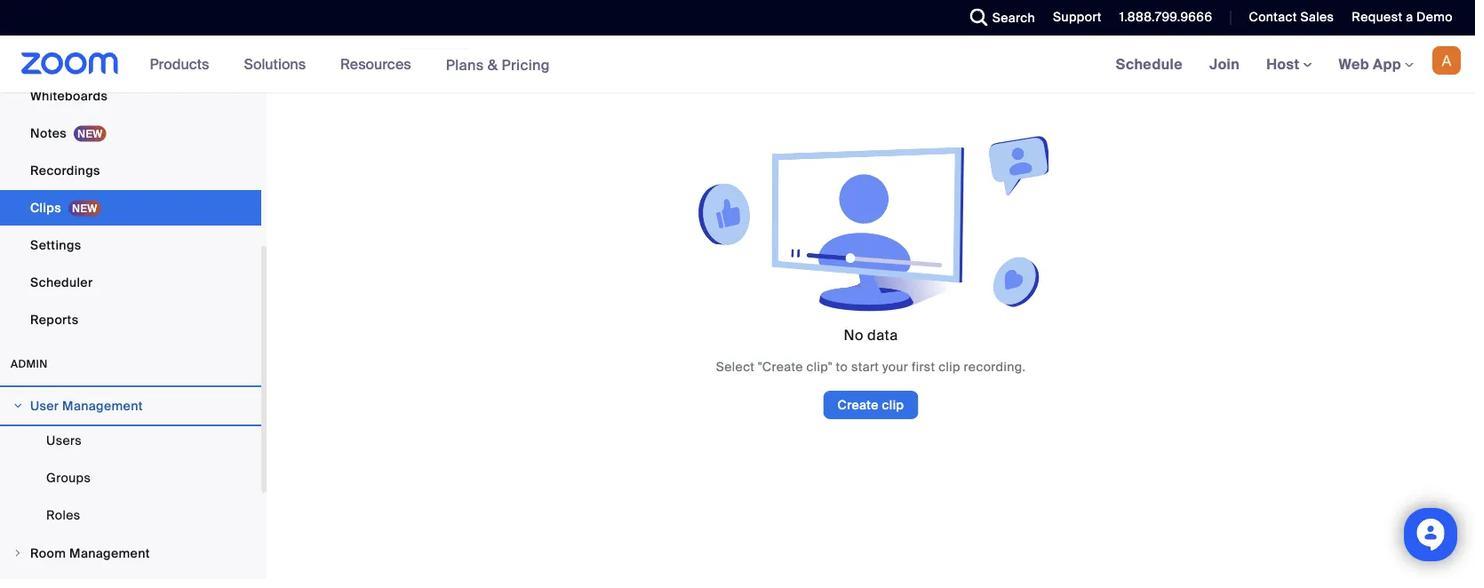 Task type: vqa. For each thing, say whether or not it's contained in the screenshot.
the bottom Phone
no



Task type: describe. For each thing, give the bounding box(es) containing it.
contact
[[1249, 9, 1297, 25]]

all clips tab
[[309, 0, 378, 50]]

shared with me
[[495, 15, 615, 35]]

shared
[[495, 15, 550, 35]]

starred tab
[[639, 0, 702, 50]]

admin
[[11, 357, 48, 371]]

clips link
[[0, 190, 261, 226]]

admin menu menu
[[0, 389, 261, 580]]

groups
[[46, 470, 91, 486]]

right image for room management
[[12, 548, 23, 559]]

web app button
[[1339, 55, 1414, 73]]

no
[[844, 326, 864, 345]]

support
[[1053, 9, 1102, 25]]

user management
[[30, 398, 143, 414]]

a
[[1406, 9, 1414, 25]]

resources
[[340, 55, 411, 73]]

to
[[836, 359, 848, 376]]

right image for user management
[[12, 401, 23, 412]]

plans
[[446, 55, 484, 74]]

search button
[[957, 0, 1040, 36]]

shared with me tab
[[492, 0, 617, 50]]

management for user management
[[62, 398, 143, 414]]

reports link
[[0, 302, 261, 338]]

first
[[912, 359, 936, 376]]

1.888.799.9666 button up schedule
[[1106, 0, 1217, 36]]

notifications
[[795, 16, 894, 36]]

settings
[[30, 237, 81, 253]]

clip inside button
[[882, 397, 904, 413]]

data
[[868, 326, 898, 345]]

user management menu
[[0, 423, 261, 535]]

all clips
[[312, 15, 375, 35]]

profile picture image
[[1433, 46, 1461, 75]]

roles link
[[0, 498, 261, 533]]

personal menu menu
[[0, 0, 261, 340]]

scheduler
[[30, 274, 93, 291]]

your
[[883, 359, 909, 376]]

scheduler link
[[0, 265, 261, 300]]

join link
[[1196, 36, 1253, 92]]

1 horizontal spatial clip
[[939, 359, 961, 376]]

room management menu item
[[0, 537, 261, 571]]

user
[[30, 398, 59, 414]]

trash tab
[[723, 0, 771, 50]]

notes
[[30, 125, 67, 141]]

"create
[[758, 359, 803, 376]]

room
[[30, 545, 66, 562]]



Task type: locate. For each thing, give the bounding box(es) containing it.
clips inside personal menu menu
[[30, 200, 61, 216]]

management down roles link
[[69, 545, 150, 562]]

request a demo
[[1352, 9, 1453, 25]]

product information navigation
[[137, 36, 563, 94]]

clips right the my
[[428, 15, 468, 35]]

search
[[993, 9, 1036, 26]]

my
[[402, 15, 424, 35]]

create
[[838, 397, 879, 413]]

clips for all clips
[[336, 15, 375, 35]]

solutions button
[[244, 36, 314, 92]]

create clip button
[[824, 391, 919, 420]]

clips
[[336, 15, 375, 35], [428, 15, 468, 35], [30, 200, 61, 216]]

schedule
[[1116, 55, 1183, 73]]

1.888.799.9666 button
[[1106, 0, 1217, 36], [1120, 9, 1213, 25]]

support link
[[1040, 0, 1106, 36], [1053, 9, 1102, 25]]

management
[[62, 398, 143, 414], [69, 545, 150, 562]]

recording.
[[964, 359, 1026, 376]]

pricing
[[502, 55, 550, 74]]

request
[[1352, 9, 1403, 25]]

2 right image from the top
[[12, 548, 23, 559]]

clips for my clips
[[428, 15, 468, 35]]

zoom logo image
[[21, 52, 119, 75]]

all
[[312, 15, 332, 35]]

side navigation navigation
[[0, 0, 267, 580]]

contact sales
[[1249, 9, 1334, 25]]

starred
[[641, 15, 699, 35]]

trash
[[726, 15, 768, 35]]

join
[[1210, 55, 1240, 73]]

contact sales link
[[1236, 0, 1339, 36], [1249, 9, 1334, 25]]

1 vertical spatial management
[[69, 545, 150, 562]]

users
[[46, 432, 82, 449]]

1 horizontal spatial clips
[[336, 15, 375, 35]]

1.888.799.9666 button up "schedule" link
[[1120, 9, 1213, 25]]

0 horizontal spatial clips
[[30, 200, 61, 216]]

2 horizontal spatial clips
[[428, 15, 468, 35]]

clip right create
[[882, 397, 904, 413]]

1 vertical spatial clip
[[882, 397, 904, 413]]

whiteboards link
[[0, 78, 261, 114]]

web
[[1339, 55, 1370, 73]]

start
[[851, 359, 879, 376]]

reports
[[30, 312, 79, 328]]

tabs of clips tab list
[[309, 0, 896, 51]]

plans & pricing link
[[446, 55, 550, 74], [446, 55, 550, 74]]

solutions
[[244, 55, 306, 73]]

banner
[[0, 36, 1475, 94]]

clip
[[939, 359, 961, 376], [882, 397, 904, 413]]

0 vertical spatial clip
[[939, 359, 961, 376]]

select
[[716, 359, 755, 376]]

with
[[554, 15, 586, 35]]

create clip
[[838, 397, 904, 413]]

management up users link
[[62, 398, 143, 414]]

0 horizontal spatial clip
[[882, 397, 904, 413]]

whiteboards
[[30, 88, 108, 104]]

sales
[[1301, 9, 1334, 25]]

settings link
[[0, 228, 261, 263]]

schedule link
[[1103, 36, 1196, 92]]

request a demo link
[[1339, 0, 1475, 36], [1352, 9, 1453, 25]]

products button
[[150, 36, 217, 92]]

right image left 'room'
[[12, 548, 23, 559]]

right image left user
[[12, 401, 23, 412]]

management for room management
[[69, 545, 150, 562]]

no data
[[844, 326, 898, 345]]

room management
[[30, 545, 150, 562]]

banner containing products
[[0, 36, 1475, 94]]

recordings link
[[0, 153, 261, 188]]

users link
[[0, 423, 261, 459]]

products
[[150, 55, 209, 73]]

host button
[[1267, 55, 1312, 73]]

plans & pricing
[[446, 55, 550, 74]]

me
[[590, 15, 615, 35]]

1 vertical spatial right image
[[12, 548, 23, 559]]

0 vertical spatial management
[[62, 398, 143, 414]]

recordings
[[30, 162, 100, 179]]

&
[[488, 55, 498, 74]]

right image inside user management menu item
[[12, 401, 23, 412]]

right image inside room management menu item
[[12, 548, 23, 559]]

clip"
[[807, 359, 833, 376]]

user management menu item
[[0, 389, 261, 423]]

select "create clip" to start your first clip recording.
[[716, 359, 1026, 376]]

clips up settings
[[30, 200, 61, 216]]

web app
[[1339, 55, 1402, 73]]

demo
[[1417, 9, 1453, 25]]

groups link
[[0, 460, 261, 496]]

meetings navigation
[[1103, 36, 1475, 94]]

clips right the all
[[336, 15, 375, 35]]

1.888.799.9666
[[1120, 9, 1213, 25]]

right image
[[12, 401, 23, 412], [12, 548, 23, 559]]

my clips
[[402, 15, 468, 35]]

resources button
[[340, 36, 419, 92]]

roles
[[46, 507, 81, 524]]

1 right image from the top
[[12, 401, 23, 412]]

host
[[1267, 55, 1303, 73]]

app
[[1373, 55, 1402, 73]]

clip right first
[[939, 359, 961, 376]]

notes link
[[0, 116, 261, 151]]

my clips tab
[[399, 0, 471, 50]]

0 vertical spatial right image
[[12, 401, 23, 412]]



